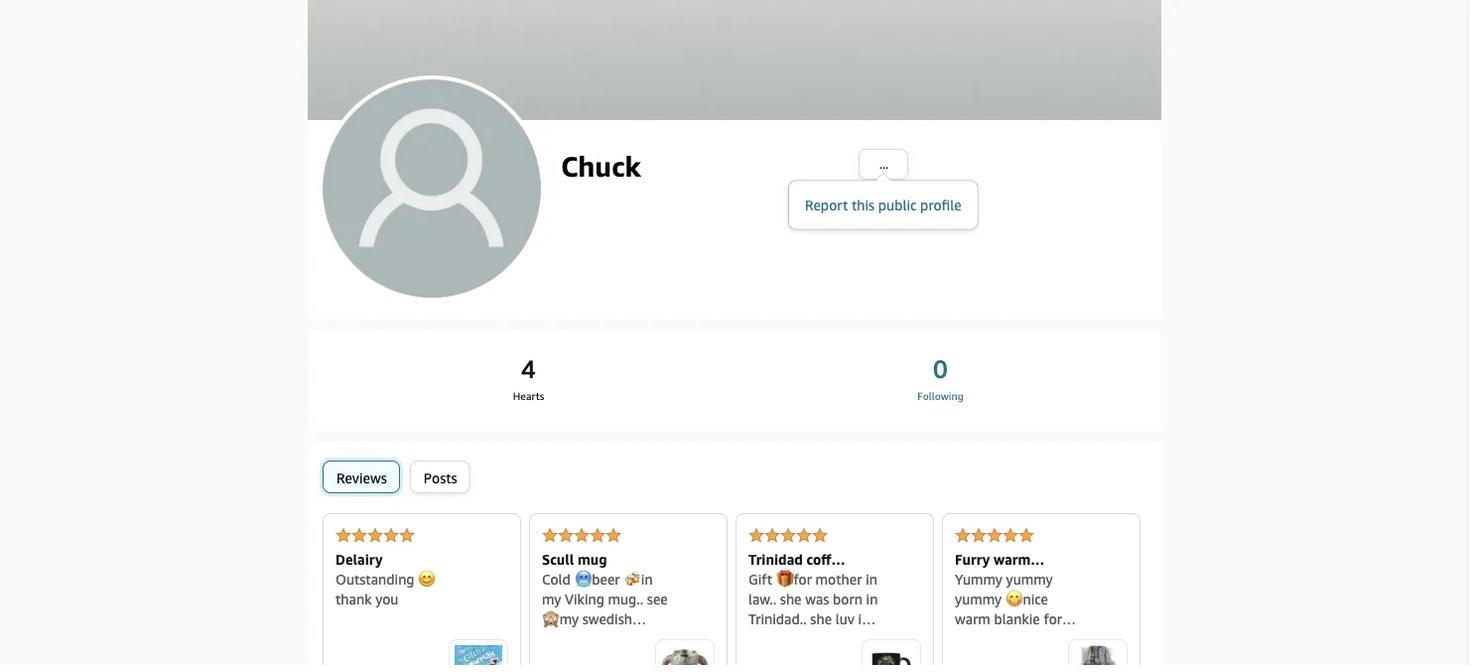 Task type: vqa. For each thing, say whether or not it's contained in the screenshot.
Outstanding at left
yes



Task type: describe. For each thing, give the bounding box(es) containing it.
warm inside furry warm blanket
[[994, 552, 1031, 568]]

4
[[521, 353, 536, 385]]

👄
[[588, 631, 602, 647]]

0 vertical spatial my
[[542, 591, 561, 608]]

report this public profile link
[[805, 197, 962, 213]]

tummy..
[[978, 631, 1029, 647]]

mug
[[578, 552, 607, 568]]

hearts
[[513, 390, 544, 402]]

☕
[[749, 571, 762, 588]]

scull mug cold 🥶 beer 🍻 in my viking mug.. see 🙈 my swedish mouth 👄 smile 😁
[[542, 552, 668, 647]]

posts
[[424, 469, 457, 486]]

report
[[805, 197, 848, 213]]

1 vertical spatial maybe
[[749, 651, 791, 665]]

coffee
[[807, 552, 847, 568]]

in right mother
[[866, 571, 878, 588]]

0 vertical spatial she
[[780, 591, 802, 608]]

🎁
[[776, 571, 790, 588]]

1 horizontal spatial she
[[810, 611, 832, 627]]

profile
[[920, 197, 962, 213]]

🙈
[[542, 611, 556, 627]]

report this public profile
[[805, 197, 962, 213]]

...
[[879, 156, 889, 172]]

blankie
[[994, 611, 1040, 627]]

think
[[749, 631, 781, 647]]

chuck
[[561, 150, 641, 183]]

😋
[[1005, 591, 1019, 608]]

thank
[[336, 591, 372, 608]]

mug..
[[608, 591, 644, 608]]

0 following
[[918, 353, 964, 402]]

gift 🎁 for mother in law.. she was born in trinidad.. she luv it.. think maybe just maybe she
[[749, 571, 878, 665]]

for inside yummy yummy yummy 😋 nice warm blankie for my tummy.. excelle
[[1044, 611, 1062, 627]]

this
[[852, 197, 875, 213]]

yummy
[[955, 571, 1003, 588]]

delairy
[[336, 552, 383, 568]]

0 vertical spatial maybe
[[785, 631, 827, 647]]

gift
[[749, 571, 772, 588]]

law..
[[749, 591, 777, 608]]

smile
[[605, 631, 638, 647]]

following
[[918, 390, 964, 402]]

1 vertical spatial my
[[560, 611, 579, 627]]

viking
[[565, 591, 605, 608]]

born
[[833, 591, 863, 608]]

was
[[805, 591, 829, 608]]

blanket
[[955, 571, 1005, 588]]

0
[[933, 353, 948, 385]]

luv
[[836, 611, 855, 627]]

scull
[[542, 552, 574, 568]]

warm inside yummy yummy yummy 😋 nice warm blankie for my tummy.. excelle
[[955, 611, 991, 627]]

🥶
[[574, 571, 588, 588]]

reviews button
[[323, 461, 400, 493]]

furry warm blanket
[[955, 552, 1031, 588]]

0 horizontal spatial yummy
[[955, 591, 1002, 608]]

cold
[[542, 571, 571, 588]]

furry
[[955, 552, 990, 568]]

yummy yummy yummy 😋 nice warm blankie for my tummy.. excelle
[[955, 571, 1084, 665]]

in up "it.."
[[866, 591, 878, 608]]



Task type: locate. For each thing, give the bounding box(es) containing it.
in inside scull mug cold 🥶 beer 🍻 in my viking mug.. see 🙈 my swedish mouth 👄 smile 😁
[[641, 571, 653, 588]]

swedish
[[583, 611, 632, 627]]

warm up blanket
[[994, 552, 1031, 568]]

see
[[647, 591, 668, 608]]

4 hearts
[[513, 353, 544, 402]]

yummy
[[1006, 571, 1053, 588], [955, 591, 1002, 608]]

🍻
[[624, 571, 638, 588]]

nice
[[1023, 591, 1048, 608]]

1 horizontal spatial yummy
[[1006, 571, 1053, 588]]

my left "tummy.."
[[955, 631, 974, 647]]

0 vertical spatial warm
[[994, 552, 1031, 568]]

for right 🎁
[[794, 571, 812, 588]]

she down was at the bottom right of page
[[810, 611, 832, 627]]

for down nice on the bottom of page
[[1044, 611, 1062, 627]]

she
[[780, 591, 802, 608], [810, 611, 832, 627]]

trinidad..
[[749, 611, 807, 627]]

for inside gift 🎁 for mother in law.. she was born in trinidad.. she luv it.. think maybe just maybe she
[[794, 571, 812, 588]]

trinidad coffee ☕
[[749, 552, 847, 588]]

she down 🎁
[[780, 591, 802, 608]]

0 vertical spatial for
[[794, 571, 812, 588]]

maybe
[[785, 631, 827, 647], [749, 651, 791, 665]]

mother
[[816, 571, 862, 588]]

1 vertical spatial yummy
[[955, 591, 1002, 608]]

public
[[878, 197, 917, 213]]

warm up "tummy.."
[[955, 611, 991, 627]]

you
[[376, 591, 399, 608]]

0 horizontal spatial for
[[794, 571, 812, 588]]

1 horizontal spatial for
[[1044, 611, 1062, 627]]

posts button
[[410, 461, 470, 493]]

... button
[[860, 150, 907, 179]]

1 vertical spatial warm
[[955, 611, 991, 627]]

just
[[831, 631, 853, 647]]

maybe down think
[[749, 651, 791, 665]]

in right '🍻'
[[641, 571, 653, 588]]

0 vertical spatial yummy
[[1006, 571, 1053, 588]]

yummy down yummy
[[955, 591, 1002, 608]]

1 vertical spatial she
[[810, 611, 832, 627]]

0 horizontal spatial warm
[[955, 611, 991, 627]]

delairy outstanding 😊 thank you
[[336, 552, 432, 608]]

mouth
[[542, 631, 584, 647]]

beer
[[592, 571, 620, 588]]

reviews
[[337, 469, 387, 486]]

my inside yummy yummy yummy 😋 nice warm blankie for my tummy.. excelle
[[955, 631, 974, 647]]

for
[[794, 571, 812, 588], [1044, 611, 1062, 627]]

it..
[[858, 611, 874, 627]]

😊
[[418, 571, 432, 588]]

in
[[641, 571, 653, 588], [866, 571, 878, 588], [866, 591, 878, 608]]

my right 🙈
[[560, 611, 579, 627]]

my up 🙈
[[542, 591, 561, 608]]

😁
[[642, 631, 656, 647]]

outstanding
[[336, 571, 414, 588]]

1 vertical spatial for
[[1044, 611, 1062, 627]]

maybe down the trinidad..
[[785, 631, 827, 647]]

yummy up nice on the bottom of page
[[1006, 571, 1053, 588]]

my
[[542, 591, 561, 608], [560, 611, 579, 627], [955, 631, 974, 647]]

0 horizontal spatial she
[[780, 591, 802, 608]]

1 horizontal spatial warm
[[994, 552, 1031, 568]]

warm
[[994, 552, 1031, 568], [955, 611, 991, 627]]

trinidad
[[749, 552, 803, 568]]

2 vertical spatial my
[[955, 631, 974, 647]]



